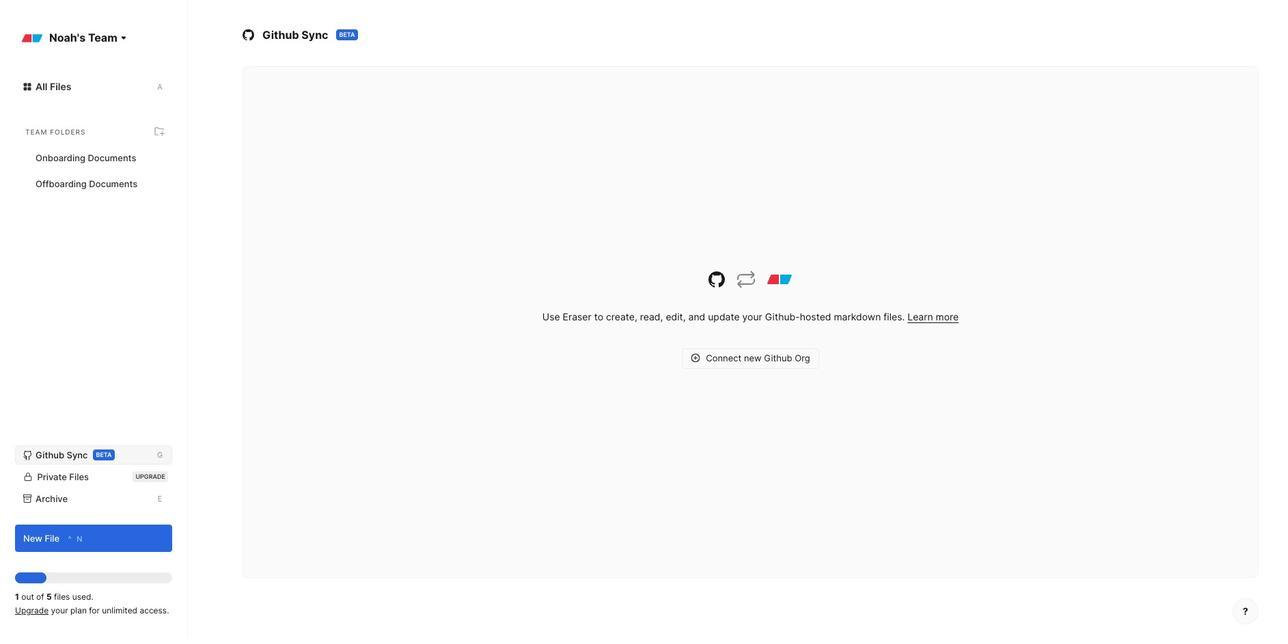Task type: describe. For each thing, give the bounding box(es) containing it.
^ n
[[68, 534, 82, 544]]

folders
[[50, 128, 86, 136]]

offboarding documents
[[36, 178, 138, 189]]

noah's team button
[[15, 24, 138, 51]]

offboarding
[[36, 178, 87, 189]]

files for private files
[[69, 472, 89, 483]]

learn more link
[[908, 311, 959, 322]]

github-
[[765, 311, 800, 322]]

upgrade
[[136, 473, 165, 481]]

learn
[[908, 311, 934, 322]]

github inside connect new github org button
[[765, 353, 793, 364]]

plan
[[70, 606, 87, 616]]

new file
[[23, 533, 60, 544]]

markdown
[[834, 311, 881, 322]]

1
[[15, 592, 19, 602]]

e
[[158, 494, 162, 504]]

update
[[708, 311, 740, 322]]

use eraser to create, read, edit, and update your github-hosted markdown files. learn more
[[543, 311, 959, 322]]

for
[[89, 606, 100, 616]]

a
[[157, 82, 163, 92]]

to
[[595, 311, 604, 322]]

read,
[[640, 311, 663, 322]]

0 horizontal spatial github
[[36, 450, 64, 461]]

noah's team
[[49, 31, 117, 44]]

of
[[36, 592, 44, 602]]

onboarding documents
[[36, 152, 136, 163]]

team folders
[[25, 128, 86, 136]]

?
[[1244, 606, 1249, 617]]

hosted
[[800, 311, 832, 322]]

0 vertical spatial sync
[[302, 28, 328, 41]]

your inside 1 out of 5 files used. upgrade your plan for unlimited access.
[[51, 606, 68, 616]]

offboarding documents button
[[15, 173, 172, 195]]

documents for offboarding documents
[[89, 178, 138, 189]]

1 vertical spatial beta
[[96, 451, 112, 459]]

org
[[795, 353, 811, 364]]

1 vertical spatial sync
[[67, 450, 88, 461]]



Task type: locate. For each thing, give the bounding box(es) containing it.
github
[[263, 28, 299, 41], [765, 353, 793, 364], [36, 450, 64, 461]]

files
[[50, 81, 71, 92], [69, 472, 89, 483]]

files
[[54, 592, 70, 602]]

new
[[23, 533, 42, 544]]

1 horizontal spatial beta
[[339, 31, 355, 38]]

unlimited
[[102, 606, 137, 616]]

files right private
[[69, 472, 89, 483]]

your down files
[[51, 606, 68, 616]]

0 vertical spatial files
[[50, 81, 71, 92]]

more
[[936, 311, 959, 322]]

0 vertical spatial team
[[88, 31, 117, 44]]

upgrade
[[15, 606, 49, 616]]

1 horizontal spatial your
[[743, 311, 763, 322]]

files for all files
[[50, 81, 71, 92]]

documents for onboarding documents
[[88, 152, 136, 163]]

all files
[[36, 81, 71, 92]]

0 vertical spatial documents
[[88, 152, 136, 163]]

1 vertical spatial files
[[69, 472, 89, 483]]

upgrade button
[[15, 606, 49, 616]]

your right update on the right of the page
[[743, 311, 763, 322]]

0 vertical spatial github sync
[[263, 28, 328, 41]]

documents up offboarding documents button
[[88, 152, 136, 163]]

0 vertical spatial github
[[263, 28, 299, 41]]

0 horizontal spatial team
[[25, 128, 48, 136]]

1 vertical spatial github sync
[[36, 450, 88, 461]]

noah's
[[49, 31, 86, 44]]

connect
[[706, 353, 742, 364]]

0 vertical spatial beta
[[339, 31, 355, 38]]

1 horizontal spatial github sync
[[263, 28, 328, 41]]

? button
[[1233, 599, 1259, 625]]

0 horizontal spatial beta
[[96, 451, 112, 459]]

all
[[36, 81, 48, 92]]

use
[[543, 311, 560, 322]]

1 vertical spatial your
[[51, 606, 68, 616]]

team right noah's at the left top of the page
[[88, 31, 117, 44]]

0 horizontal spatial sync
[[67, 450, 88, 461]]

out
[[21, 592, 34, 602]]

2 vertical spatial github
[[36, 450, 64, 461]]

beta
[[339, 31, 355, 38], [96, 451, 112, 459]]

1 horizontal spatial sync
[[302, 28, 328, 41]]

1 vertical spatial documents
[[89, 178, 138, 189]]

your
[[743, 311, 763, 322], [51, 606, 68, 616]]

1 vertical spatial github
[[765, 353, 793, 364]]

private
[[37, 472, 67, 483]]

edit,
[[666, 311, 686, 322]]

team
[[88, 31, 117, 44], [25, 128, 48, 136]]

1 vertical spatial team
[[25, 128, 48, 136]]

connect new github org button
[[682, 348, 820, 369]]

eraser
[[563, 311, 592, 322]]

0 horizontal spatial your
[[51, 606, 68, 616]]

file
[[45, 533, 60, 544]]

github sync
[[263, 28, 328, 41], [36, 450, 88, 461]]

and
[[689, 311, 706, 322]]

0 vertical spatial your
[[743, 311, 763, 322]]

2 horizontal spatial github
[[765, 353, 793, 364]]

connect new github org
[[706, 353, 811, 364]]

archive
[[36, 494, 68, 505]]

new
[[744, 353, 762, 364]]

team inside button
[[88, 31, 117, 44]]

0 horizontal spatial github sync
[[36, 450, 88, 461]]

team left folders
[[25, 128, 48, 136]]

sync
[[302, 28, 328, 41], [67, 450, 88, 461]]

files right all
[[50, 81, 71, 92]]

create,
[[606, 311, 638, 322]]

documents
[[88, 152, 136, 163], [89, 178, 138, 189]]

onboarding
[[36, 152, 85, 163]]

5
[[46, 592, 52, 602]]

access.
[[140, 606, 169, 616]]

1 out of 5 files used. upgrade your plan for unlimited access.
[[15, 592, 169, 616]]

onboarding documents button
[[15, 147, 172, 169]]

documents down onboarding documents button at the top left of page
[[89, 178, 138, 189]]

^
[[68, 534, 72, 544]]

used.
[[72, 592, 93, 602]]

1 horizontal spatial github
[[263, 28, 299, 41]]

files.
[[884, 311, 905, 322]]

g
[[157, 451, 163, 460]]

n
[[77, 534, 82, 544]]

private files
[[37, 472, 89, 483]]

1 horizontal spatial team
[[88, 31, 117, 44]]



Task type: vqa. For each thing, say whether or not it's contained in the screenshot.
Github-
yes



